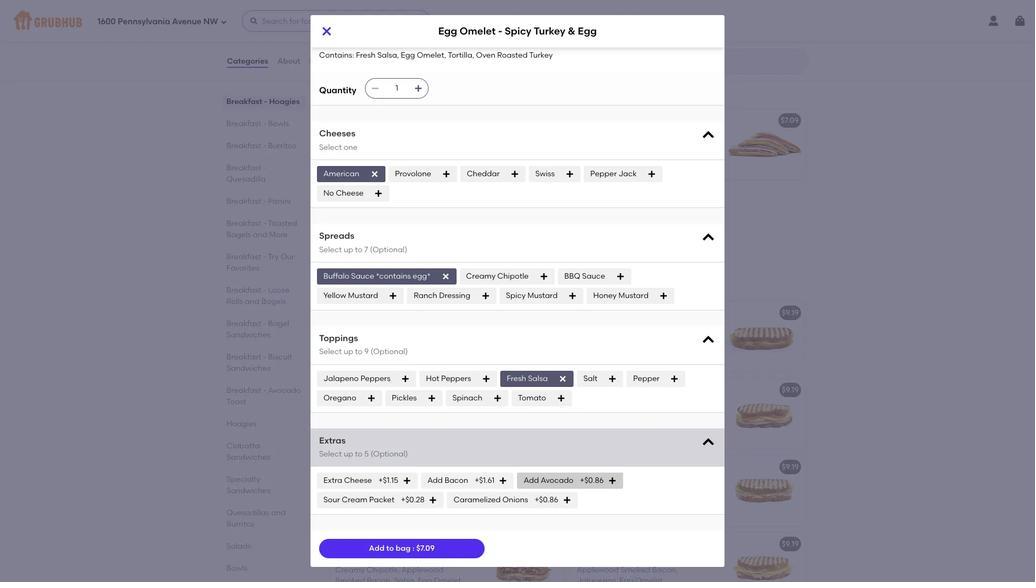 Task type: locate. For each thing, give the bounding box(es) containing it.
smoked
[[410, 116, 440, 125], [430, 308, 460, 317], [335, 334, 365, 343], [653, 385, 683, 394], [621, 566, 650, 575], [335, 577, 365, 582]]

dressing
[[439, 291, 470, 300]]

sausage up contains: panini bread, egg omelet, sausage patty
[[627, 462, 660, 471]]

breakfast - panini up yellow mustard
[[328, 277, 430, 290]]

bowls up breakfast - burritos tab
[[268, 119, 289, 128]]

quesadilla inside tab
[[226, 175, 266, 184]]

0 vertical spatial breakfast - panini
[[226, 197, 291, 206]]

egg
[[335, 0, 350, 9], [386, 0, 400, 9], [453, 16, 467, 25], [438, 25, 457, 37], [578, 25, 597, 37], [401, 51, 415, 60], [335, 116, 350, 125], [475, 116, 490, 125], [577, 116, 591, 125], [654, 116, 669, 125], [614, 131, 628, 140], [432, 142, 447, 151], [335, 193, 350, 202], [441, 193, 455, 202], [417, 208, 431, 217], [335, 308, 350, 317], [577, 308, 591, 317], [627, 308, 642, 317], [664, 323, 678, 333], [394, 334, 408, 343], [335, 385, 350, 394], [577, 385, 591, 394], [445, 400, 459, 410], [687, 400, 701, 410], [335, 462, 350, 471], [577, 462, 591, 471], [445, 478, 459, 487], [664, 478, 678, 487], [335, 539, 350, 549], [418, 577, 432, 582], [619, 577, 634, 582]]

toasted
[[268, 219, 297, 228]]

0 vertical spatial (optional)
[[370, 245, 407, 254]]

to inside the extras select up to 5 (optional)
[[355, 450, 363, 459]]

3 up from the top
[[344, 450, 353, 459]]

sandwiches up breakfast - biscuit sandwiches
[[226, 330, 271, 340]]

peppers for jalapeno peppers
[[360, 374, 391, 383]]

cheese,
[[335, 142, 365, 151]]

pepper up jalapenos,
[[614, 555, 640, 564]]

+$1.15
[[378, 476, 398, 485]]

1 vertical spatial patty
[[611, 489, 630, 498]]

1 sandwiches from the top
[[226, 330, 271, 340]]

to for toppings
[[355, 347, 363, 357]]

creamy chipotle
[[466, 272, 529, 281]]

sandwiches inside tab
[[226, 486, 271, 495]]

oregano
[[323, 393, 356, 402]]

1 peppers from the left
[[360, 374, 391, 383]]

0 vertical spatial bacon
[[462, 308, 486, 317]]

egg inside contains: pepper jack, panini bread, creamy chipotle, applewood smoked bacon, salsa, egg omelet
[[418, 577, 432, 582]]

mustard for honey mustard
[[619, 291, 649, 300]]

9
[[364, 347, 369, 357]]

to inside spreads select up to 7 (optional)
[[355, 245, 363, 254]]

(optional) right 7
[[370, 245, 407, 254]]

jalapenos,
[[577, 577, 618, 582]]

breakfast inside 'tab'
[[226, 97, 262, 106]]

applewood down : at the bottom left of page
[[402, 566, 444, 575]]

panini inside contains: pepper jack, panini bread, creamy chipotle, applewood smoked bacon, salsa, egg omelet
[[422, 555, 445, 564]]

egg omelet - egg image
[[483, 0, 564, 63], [725, 301, 805, 371]]

salsa, inside contains: cheddar, fresh salsa, egg omelet, tortilla burrito
[[430, 16, 451, 25]]

0 horizontal spatial hoagies
[[226, 419, 257, 429]]

and left more
[[253, 230, 267, 239]]

egg omelet - southwest chipotle bacon image
[[483, 532, 564, 582]]

+$0.86 down egg omelet - sausage patty
[[580, 476, 604, 485]]

sandwiches down ciabatta
[[226, 453, 271, 462]]

2 horizontal spatial mustard
[[619, 291, 649, 300]]

0 horizontal spatial burritos
[[226, 520, 254, 529]]

breakfast down breakfast - panini tab
[[226, 219, 261, 228]]

ham for $9.19
[[386, 385, 404, 394]]

svg image for hot peppers
[[482, 375, 491, 383]]

1 horizontal spatial peppers
[[441, 374, 471, 383]]

oven up +$1.15
[[386, 462, 405, 471]]

1 horizontal spatial mustard
[[528, 291, 558, 300]]

1 vertical spatial bowls
[[226, 564, 247, 573]]

creamy
[[466, 272, 496, 281], [335, 566, 365, 575]]

contains: for 'egg omelet - ham & egg' image
[[577, 131, 612, 140]]

chipotle
[[497, 272, 529, 281], [426, 539, 458, 549]]

2 peppers from the left
[[441, 374, 471, 383]]

1 horizontal spatial $7.09
[[539, 116, 557, 125]]

omelet, inside contains: panini bread, egg omelet, sausage patty
[[680, 478, 709, 487]]

up for toppings
[[344, 347, 353, 357]]

pepper
[[590, 169, 617, 178], [633, 374, 660, 383], [372, 555, 399, 564], [614, 555, 640, 564]]

breakfast for breakfast - panini tab
[[226, 197, 261, 206]]

svg image for provolone
[[442, 170, 451, 178]]

2 vertical spatial bacon
[[460, 539, 484, 549]]

egg omelet - oven roasted turkey image
[[483, 455, 564, 525]]

- inside breakfast - bowls tab
[[263, 119, 266, 128]]

2 horizontal spatial ham
[[689, 131, 707, 140]]

0 horizontal spatial breakfast - panini
[[226, 197, 291, 206]]

oven inside contains: garlic aioli, plain cream cheese, spinach, tomato, egg omelet, tortilla, oven roasted turkey
[[395, 153, 414, 162]]

breakfast inside breakfast - bagel sandwiches
[[226, 319, 261, 328]]

contains: down "egg omelet - ham"
[[335, 400, 370, 410]]

chipotle up spicy mustard
[[497, 272, 529, 281]]

salsa, down chipotle,
[[394, 577, 416, 582]]

1 vertical spatial egg omelet - egg
[[577, 308, 642, 317]]

salads tab
[[226, 541, 302, 552]]

select inside cheeses select one
[[319, 143, 342, 152]]

oven down the main navigation navigation
[[476, 51, 495, 60]]

chipotle right : at the bottom left of page
[[426, 539, 458, 549]]

1 horizontal spatial creamy
[[466, 272, 496, 281]]

2 select from the top
[[319, 245, 342, 254]]

1 horizontal spatial avocado
[[541, 476, 574, 485]]

1 select from the top
[[319, 143, 342, 152]]

bread, inside contains: panini bread, applewood smoked bacon, egg omelet
[[397, 323, 421, 333]]

jalapeno peppers
[[323, 374, 391, 383]]

meat, for honey
[[664, 400, 685, 410]]

meat, for ham
[[422, 400, 443, 410]]

0 horizontal spatial chipotle
[[426, 539, 458, 549]]

2 vertical spatial (optional)
[[371, 450, 408, 459]]

0 vertical spatial creamy
[[466, 272, 496, 281]]

svg image for fresh salsa
[[559, 375, 567, 383]]

ham
[[627, 116, 645, 125], [689, 131, 707, 140], [386, 385, 404, 394]]

egg omelet - ham image
[[483, 378, 564, 448]]

turkey inside contains: garlic aioli, plain cream cheese, spinach, tomato, egg omelet, tortilla, oven roasted turkey
[[448, 153, 471, 162]]

contains: panini bread, meat, egg omelet down the "egg omelet - oven roasted turkey"
[[335, 478, 459, 498]]

patty up contains: panini bread, egg omelet, sausage patty
[[661, 462, 681, 471]]

to left 7
[[355, 245, 363, 254]]

contains: for egg omelet - sausage patty image
[[577, 478, 612, 487]]

and
[[253, 230, 267, 239], [245, 297, 260, 306], [271, 508, 286, 518]]

reviews
[[310, 57, 340, 66]]

0 vertical spatial egg omelet - egg image
[[483, 0, 564, 63]]

no
[[323, 189, 334, 198]]

0 horizontal spatial jack,
[[400, 555, 421, 564]]

select for spreads
[[319, 245, 342, 254]]

fresh up burrito
[[408, 16, 428, 25]]

egg omelet - spicy turkey & egg down 'provolone'
[[335, 193, 455, 202]]

breakfast up breakfast - toasted bagels and more
[[226, 197, 261, 206]]

bagels inside breakfast - toasted bagels and more
[[226, 230, 251, 239]]

3 select from the top
[[319, 347, 342, 357]]

contains: down egg omelet - sausage patty
[[577, 478, 612, 487]]

0 vertical spatial up
[[344, 245, 353, 254]]

1 vertical spatial (optional)
[[371, 347, 408, 357]]

egg omelet - spicy turkey & egg down $5.99
[[438, 25, 597, 37]]

add up chipotle,
[[369, 544, 385, 553]]

1 horizontal spatial jack,
[[642, 555, 662, 564]]

0 vertical spatial patty
[[661, 462, 681, 471]]

and inside breakfast - loose rolls and bagels
[[245, 297, 260, 306]]

bacon left +$1.61
[[445, 476, 468, 485]]

0 horizontal spatial ham
[[386, 385, 404, 394]]

egg*
[[413, 272, 431, 281]]

spinach,
[[367, 142, 399, 151]]

american
[[323, 169, 359, 178]]

sausage inside contains: panini bread, egg omelet, sausage patty
[[577, 489, 609, 498]]

2 vertical spatial up
[[344, 450, 353, 459]]

+$0.86 for caramelized onions
[[535, 496, 558, 505]]

1 mustard from the left
[[348, 291, 378, 300]]

1 vertical spatial quesadilla
[[226, 175, 266, 184]]

contains: up chipotle,
[[335, 555, 370, 564]]

5
[[364, 450, 369, 459]]

select down spreads
[[319, 245, 342, 254]]

sauce right bbq
[[582, 272, 605, 281]]

2 mustard from the left
[[528, 291, 558, 300]]

hoagies up breakfast - bowls tab
[[269, 97, 300, 106]]

contains: pepper jack, panini bread, applewood smoked bacon, jalapenos, egg omelet
[[577, 555, 712, 582]]

contains: for the egg omelet - garlic smoked turkey & egg image
[[335, 131, 370, 140]]

2 up from the top
[[344, 347, 353, 357]]

quesadilla
[[394, 84, 455, 98], [226, 175, 266, 184]]

sauce up yellow mustard
[[351, 272, 374, 281]]

svg image for swiss
[[566, 170, 574, 178]]

avocado inside breakfast - avocado toast
[[268, 386, 301, 395]]

add for add bacon
[[428, 476, 443, 485]]

0 horizontal spatial creamy
[[335, 566, 365, 575]]

0 vertical spatial quesadilla
[[394, 84, 455, 98]]

patty inside contains: panini bread, egg omelet, sausage patty
[[611, 489, 630, 498]]

0 vertical spatial honey
[[593, 291, 617, 300]]

breakfast up rolls
[[226, 286, 261, 295]]

2 horizontal spatial $7.09
[[781, 116, 799, 125]]

contains: for egg omelet - honey smoked turkey image
[[577, 400, 612, 410]]

1 jack, from the left
[[400, 555, 421, 564]]

0 vertical spatial egg omelet - egg
[[335, 0, 400, 9]]

0 horizontal spatial mustard
[[348, 291, 378, 300]]

meat, for oven
[[422, 478, 443, 487]]

fresh left salsa
[[507, 374, 526, 383]]

contains: up the sour cream packet
[[335, 478, 370, 487]]

add down the "egg omelet - oven roasted turkey"
[[428, 476, 443, 485]]

1 vertical spatial egg omelet - spicy turkey & egg
[[335, 193, 455, 202]]

burritos down breakfast - bowls tab
[[268, 141, 296, 150]]

sausage
[[627, 462, 660, 471], [577, 489, 609, 498]]

breakfast down breakfast - burritos
[[226, 163, 261, 173]]

contains: panini bread, meat, egg omelet down egg omelet - honey smoked turkey
[[577, 400, 701, 421]]

0 vertical spatial and
[[253, 230, 267, 239]]

mustard
[[348, 291, 378, 300], [528, 291, 558, 300], [619, 291, 649, 300]]

breakfast for breakfast - loose rolls and bagels tab
[[226, 286, 261, 295]]

mustard up egg omelet - applewood smoked bacon image
[[528, 291, 558, 300]]

(optional) for toppings
[[371, 347, 408, 357]]

bagels inside breakfast - loose rolls and bagels
[[261, 297, 286, 306]]

sauce for buffalo
[[351, 272, 374, 281]]

svg image
[[1014, 15, 1027, 27], [371, 84, 380, 93], [370, 170, 379, 178], [442, 170, 451, 178], [511, 170, 519, 178], [566, 170, 574, 178], [701, 230, 716, 245], [441, 272, 450, 281], [616, 272, 625, 281], [481, 292, 490, 300], [659, 292, 668, 300], [482, 375, 491, 383], [559, 375, 567, 383], [428, 394, 436, 403], [557, 394, 566, 403], [499, 477, 508, 485], [429, 496, 438, 505]]

0 vertical spatial bacon,
[[367, 334, 392, 343]]

pepper inside contains: pepper jack, panini bread, creamy chipotle, applewood smoked bacon, salsa, egg omelet
[[372, 555, 399, 564]]

contains: inside contains: panini bread, egg omelet, sausage patty
[[577, 478, 612, 487]]

(optional) inside toppings select up to 9 (optional)
[[371, 347, 408, 357]]

egg omelet - ham & egg image
[[725, 109, 805, 179]]

2 jack, from the left
[[642, 555, 662, 564]]

tortilla,
[[448, 51, 474, 60], [661, 131, 687, 140], [366, 153, 393, 162], [335, 219, 362, 228]]

garlic up "aioli,"
[[386, 116, 408, 125]]

bread, for ham
[[397, 400, 421, 410]]

contains: inside contains: pepper jack, panini bread, creamy chipotle, applewood smoked bacon, salsa, egg omelet
[[335, 555, 370, 564]]

breakfast - quesadilla
[[328, 84, 455, 98], [226, 163, 266, 184]]

contains: panini bread, meat, egg omelet for oven
[[335, 478, 459, 498]]

contains: panini bread, meat, egg omelet for ham
[[335, 400, 459, 421]]

roasted
[[497, 51, 528, 60], [416, 153, 446, 162], [385, 219, 415, 228], [407, 462, 438, 471]]

1 up from the top
[[344, 245, 353, 254]]

honey mustard
[[593, 291, 649, 300]]

- inside breakfast - loose rolls and bagels
[[263, 286, 266, 295]]

turkey
[[534, 25, 565, 37], [529, 51, 553, 60], [442, 116, 466, 125], [448, 153, 471, 162], [408, 193, 432, 202], [417, 219, 440, 228], [684, 385, 708, 394], [439, 462, 463, 471]]

2 vertical spatial and
[[271, 508, 286, 518]]

(optional) down contains: panini bread, applewood smoked bacon, egg omelet
[[371, 347, 408, 357]]

breakfast down breakfast - bagel sandwiches
[[226, 353, 261, 362]]

meat, up +$0.28
[[422, 478, 443, 487]]

contains: inside contains: garlic aioli, plain cream cheese, spinach, tomato, egg omelet, tortilla, oven roasted turkey
[[335, 131, 370, 140]]

Input item quantity number field
[[385, 79, 409, 98]]

specialty sandwiches
[[226, 475, 271, 495]]

1 vertical spatial hoagies
[[226, 419, 257, 429]]

garlic inside contains: garlic aioli, plain cream cheese, spinach, tomato, egg omelet, tortilla, oven roasted turkey
[[372, 131, 394, 140]]

0 horizontal spatial $7.09
[[416, 544, 435, 553]]

1 horizontal spatial breakfast - panini
[[328, 277, 430, 290]]

breakfast inside breakfast - biscuit sandwiches
[[226, 353, 261, 362]]

0 horizontal spatial egg omelet - egg image
[[483, 0, 564, 63]]

0 vertical spatial sausage
[[627, 462, 660, 471]]

breakfast down rolls
[[226, 319, 261, 328]]

salsa, right cheddar,
[[430, 16, 451, 25]]

extra cheese
[[323, 476, 372, 485]]

peppers up spinach
[[441, 374, 471, 383]]

0 vertical spatial burritos
[[268, 141, 296, 150]]

2 sauce from the left
[[582, 272, 605, 281]]

1 vertical spatial sausage
[[577, 489, 609, 498]]

contains: panini bread, egg omelet, sausage patty
[[577, 478, 709, 498]]

up
[[344, 245, 353, 254], [344, 347, 353, 357], [344, 450, 353, 459]]

2 vertical spatial bacon,
[[367, 577, 392, 582]]

1600 pennsylvania avenue nw
[[98, 17, 218, 26]]

1 vertical spatial bacon,
[[652, 566, 678, 575]]

ham for $7.09
[[627, 116, 645, 125]]

1 horizontal spatial +$0.86
[[580, 476, 604, 485]]

to
[[355, 245, 363, 254], [355, 347, 363, 357], [355, 450, 363, 459], [386, 544, 394, 553]]

garlic up the spinach,
[[372, 131, 394, 140]]

and inside breakfast - toasted bagels and more
[[253, 230, 267, 239]]

breakfast inside "breakfast - try our favorites"
[[226, 252, 261, 261]]

select inside toppings select up to 9 (optional)
[[319, 347, 342, 357]]

patty
[[661, 462, 681, 471], [611, 489, 630, 498]]

aioli,
[[396, 131, 414, 140]]

contains: up jalapenos,
[[577, 555, 612, 564]]

contains: fresh salsa, egg omelet, tortilla, oven roasted turkey
[[319, 51, 553, 60], [335, 208, 462, 228]]

breakfast - quesadilla down breakfast - burritos
[[226, 163, 266, 184]]

4 select from the top
[[319, 450, 342, 459]]

quesadilla up egg omelet - garlic smoked turkey & egg
[[394, 84, 455, 98]]

salsa,
[[430, 16, 451, 25], [377, 51, 399, 60], [394, 208, 415, 217], [394, 577, 416, 582]]

1 vertical spatial creamy
[[335, 566, 365, 575]]

jack, for bacon,
[[642, 555, 662, 564]]

tomato,
[[401, 142, 431, 151]]

breakfast - loose rolls and bagels
[[226, 286, 290, 306]]

southwest
[[386, 539, 424, 549]]

up left 5
[[344, 450, 353, 459]]

mustard down buffalo sauce *contains egg*
[[348, 291, 378, 300]]

sandwiches
[[226, 330, 271, 340], [226, 364, 271, 373], [226, 453, 271, 462], [226, 486, 271, 495]]

breakfast - try our favorites tab
[[226, 251, 302, 274]]

egg omelet - garlic smoked turkey & egg
[[335, 116, 490, 125]]

ciabatta
[[226, 442, 260, 451]]

0 vertical spatial cheese
[[336, 189, 364, 198]]

salsa, inside contains: pepper jack, panini bread, creamy chipotle, applewood smoked bacon, salsa, egg omelet
[[394, 577, 416, 582]]

quesadillas and burritos tab
[[226, 507, 302, 530]]

breakfast inside breakfast - loose rolls and bagels
[[226, 286, 261, 295]]

1 horizontal spatial breakfast - quesadilla
[[328, 84, 455, 98]]

salsa
[[528, 374, 548, 383]]

0 vertical spatial cream
[[435, 131, 461, 140]]

up inside the extras select up to 5 (optional)
[[344, 450, 353, 459]]

(optional) inside the extras select up to 5 (optional)
[[371, 450, 408, 459]]

breakfast - panini inside tab
[[226, 197, 291, 206]]

oven down tomato,
[[395, 153, 414, 162]]

patty down egg omelet - sausage patty
[[611, 489, 630, 498]]

contains: down no cheese
[[335, 208, 370, 217]]

1 horizontal spatial bagels
[[261, 297, 286, 306]]

biscuit
[[268, 353, 292, 362]]

breakfast up breakfast - bowls
[[226, 97, 262, 106]]

breakfast - quesadilla up egg omelet - garlic smoked turkey & egg
[[328, 84, 455, 98]]

and right rolls
[[245, 297, 260, 306]]

smoked for egg omelet - honey smoked turkey
[[653, 385, 683, 394]]

roasted inside contains: garlic aioli, plain cream cheese, spinach, tomato, egg omelet, tortilla, oven roasted turkey
[[416, 153, 446, 162]]

jack, for applewood
[[400, 555, 421, 564]]

jack, inside 'contains: pepper jack, panini bread, applewood smoked bacon, jalapenos, egg omelet'
[[642, 555, 662, 564]]

provolone
[[395, 169, 431, 178]]

1 vertical spatial garlic
[[372, 131, 394, 140]]

cheese up the sour cream packet
[[344, 476, 372, 485]]

breakfast inside breakfast - toasted bagels and more
[[226, 219, 261, 228]]

burritos inside tab
[[268, 141, 296, 150]]

up inside spreads select up to 7 (optional)
[[344, 245, 353, 254]]

to left 5
[[355, 450, 363, 459]]

0 horizontal spatial sausage
[[577, 489, 609, 498]]

bacon
[[462, 308, 486, 317], [445, 476, 468, 485], [460, 539, 484, 549]]

egg omelet - egg image for $9.19
[[725, 301, 805, 371]]

rolls
[[226, 297, 243, 306]]

roasted up spreads select up to 7 (optional)
[[385, 219, 415, 228]]

contains: down egg omelet - ham & egg
[[577, 131, 612, 140]]

-
[[381, 0, 384, 9], [498, 25, 502, 37], [386, 84, 391, 98], [264, 97, 267, 106], [381, 116, 384, 125], [622, 116, 625, 125], [263, 119, 266, 128], [263, 141, 266, 150], [263, 163, 266, 173], [381, 193, 384, 202], [263, 197, 266, 206], [263, 219, 266, 228], [263, 252, 266, 261], [386, 277, 391, 290], [263, 286, 266, 295], [381, 308, 384, 317], [622, 308, 625, 317], [263, 319, 266, 328], [263, 353, 266, 362], [381, 385, 384, 394], [622, 385, 625, 394], [263, 386, 266, 395], [381, 462, 384, 471], [622, 462, 625, 471], [381, 539, 384, 549]]

breakfast up yellow mustard
[[328, 277, 383, 290]]

1 sauce from the left
[[351, 272, 374, 281]]

0 horizontal spatial avocado
[[268, 386, 301, 395]]

1 horizontal spatial bowls
[[268, 119, 289, 128]]

1 horizontal spatial sausage
[[627, 462, 660, 471]]

pepper up chipotle,
[[372, 555, 399, 564]]

breakfast - bowls tab
[[226, 118, 302, 129]]

garlic
[[386, 116, 408, 125], [372, 131, 394, 140]]

applewood down ranch dressing
[[422, 323, 464, 333]]

(optional)
[[370, 245, 407, 254], [371, 347, 408, 357], [371, 450, 408, 459]]

2 horizontal spatial add
[[524, 476, 539, 485]]

(optional) up the "egg omelet - oven roasted turkey"
[[371, 450, 408, 459]]

0 horizontal spatial peppers
[[360, 374, 391, 383]]

hoagies
[[269, 97, 300, 106], [226, 419, 257, 429]]

hoagies tab
[[226, 418, 302, 430]]

breakfast up breakfast - burritos
[[226, 119, 261, 128]]

bread, inside 'contains: pepper jack, panini bread, applewood smoked bacon, jalapenos, egg omelet'
[[688, 555, 712, 564]]

bacon for smoked
[[462, 308, 486, 317]]

pepper inside 'contains: pepper jack, panini bread, applewood smoked bacon, jalapenos, egg omelet'
[[614, 555, 640, 564]]

3 mustard from the left
[[619, 291, 649, 300]]

contains: inside contains: panini bread, applewood smoked bacon, egg omelet
[[335, 323, 370, 333]]

0 vertical spatial bagels
[[226, 230, 251, 239]]

1 vertical spatial avocado
[[541, 476, 574, 485]]

sandwiches up breakfast - avocado toast
[[226, 364, 271, 373]]

1 horizontal spatial add
[[428, 476, 443, 485]]

applewood inside contains: panini bread, applewood smoked bacon, egg omelet
[[422, 323, 464, 333]]

sandwiches inside breakfast - bagel sandwiches
[[226, 330, 271, 340]]

to left 9
[[355, 347, 363, 357]]

0 horizontal spatial patty
[[611, 489, 630, 498]]

select down toppings
[[319, 347, 342, 357]]

burrito
[[393, 26, 417, 36]]

up down toppings
[[344, 347, 353, 357]]

spicy
[[505, 25, 532, 37], [386, 193, 406, 202], [506, 291, 526, 300]]

1 vertical spatial chipotle
[[426, 539, 458, 549]]

1 horizontal spatial sauce
[[582, 272, 605, 281]]

meat,
[[422, 400, 443, 410], [664, 400, 685, 410], [422, 478, 443, 487]]

1 vertical spatial cheese
[[344, 476, 372, 485]]

breakfast - bagel sandwiches
[[226, 319, 289, 340]]

1 vertical spatial burritos
[[226, 520, 254, 529]]

1 horizontal spatial cream
[[435, 131, 461, 140]]

breakfast - burritos tab
[[226, 140, 302, 152]]

roasted down the main navigation navigation
[[497, 51, 528, 60]]

1 vertical spatial +$0.86
[[535, 496, 558, 505]]

jack, inside contains: pepper jack, panini bread, creamy chipotle, applewood smoked bacon, salsa, egg omelet
[[400, 555, 421, 564]]

hoagies inside breakfast - hoagies 'tab'
[[269, 97, 300, 106]]

and for bagels
[[245, 297, 260, 306]]

2 sandwiches from the top
[[226, 364, 271, 373]]

breakfast for breakfast - try our favorites tab
[[226, 252, 261, 261]]

smoked inside contains: panini bread, applewood smoked bacon, egg omelet
[[335, 334, 365, 343]]

mustard up 'contains: panini bread, egg omelet' at the right bottom of page
[[619, 291, 649, 300]]

1 horizontal spatial egg omelet - egg
[[577, 308, 642, 317]]

egg omelet - egg down the honey mustard
[[577, 308, 642, 317]]

mustard for spicy mustard
[[528, 291, 558, 300]]

1 horizontal spatial ham
[[627, 116, 645, 125]]

meat, down the hot
[[422, 400, 443, 410]]

contains: up cheese,
[[335, 131, 370, 140]]

contains: panini bread, meat, egg omelet
[[335, 400, 459, 421], [577, 400, 701, 421], [335, 478, 459, 498]]

cheddar,
[[372, 16, 407, 25]]

up left 7
[[344, 245, 353, 254]]

burritos inside quesadillas and burritos
[[226, 520, 254, 529]]

0 horizontal spatial +$0.86
[[535, 496, 558, 505]]

try
[[268, 252, 279, 261]]

0 vertical spatial hoagies
[[269, 97, 300, 106]]

breakfast up toast
[[226, 386, 261, 395]]

meat, down egg omelet - honey smoked turkey
[[664, 400, 685, 410]]

bread, for egg
[[638, 323, 662, 333]]

bacon down caramelized at the left bottom
[[460, 539, 484, 549]]

0 horizontal spatial egg omelet - egg
[[335, 0, 400, 9]]

egg inside contains: panini bread, applewood smoked bacon, egg omelet
[[394, 334, 408, 343]]

1 vertical spatial up
[[344, 347, 353, 357]]

breakfast - biscuit sandwiches
[[226, 353, 292, 373]]

+$1.61
[[475, 476, 495, 485]]

4 sandwiches from the top
[[226, 486, 271, 495]]

to left bag
[[386, 544, 394, 553]]

0 horizontal spatial bowls
[[226, 564, 247, 573]]

0 horizontal spatial breakfast - quesadilla
[[226, 163, 266, 184]]

applewood
[[386, 308, 428, 317], [422, 323, 464, 333], [402, 566, 444, 575], [577, 566, 619, 575]]

- inside breakfast - bagel sandwiches
[[263, 319, 266, 328]]

burritos
[[268, 141, 296, 150], [226, 520, 254, 529]]

bowls down salads
[[226, 564, 247, 573]]

breakfast inside breakfast - avocado toast
[[226, 386, 261, 395]]

breakfast down breakfast - bowls
[[226, 141, 261, 150]]

breakfast up favorites
[[226, 252, 261, 261]]

bacon,
[[367, 334, 392, 343], [652, 566, 678, 575], [367, 577, 392, 582]]

to inside toppings select up to 9 (optional)
[[355, 347, 363, 357]]

select inside spreads select up to 7 (optional)
[[319, 245, 342, 254]]

0 vertical spatial bowls
[[268, 119, 289, 128]]

(optional) inside spreads select up to 7 (optional)
[[370, 245, 407, 254]]

0 vertical spatial +$0.86
[[580, 476, 604, 485]]

favorites
[[226, 264, 260, 273]]

creamy up dressing
[[466, 272, 496, 281]]

1 vertical spatial and
[[245, 297, 260, 306]]

fresh up spreads select up to 7 (optional)
[[372, 208, 392, 217]]

onions
[[502, 496, 528, 505]]

main navigation navigation
[[0, 0, 1035, 42]]

salads
[[226, 542, 251, 551]]

panini inside contains: panini bread, applewood smoked bacon, egg omelet
[[372, 323, 395, 333]]

cream right plain
[[435, 131, 461, 140]]

bacon for chipotle
[[460, 539, 484, 549]]

breakfast for breakfast - avocado toast tab
[[226, 386, 261, 395]]

bread, inside contains: panini bread, egg omelet, sausage patty
[[638, 478, 662, 487]]

fresh inside contains: cheddar, fresh salsa, egg omelet, tortilla burrito
[[408, 16, 428, 25]]

bacon, inside 'contains: pepper jack, panini bread, applewood smoked bacon, jalapenos, egg omelet'
[[652, 566, 678, 575]]

roasted down tomato,
[[416, 153, 446, 162]]

- inside breakfast - burritos tab
[[263, 141, 266, 150]]

0 horizontal spatial sauce
[[351, 272, 374, 281]]

0 horizontal spatial honey
[[593, 291, 617, 300]]

contains: up toppings
[[335, 323, 370, 333]]

egg omelet - applewood smoked bacon image
[[483, 301, 564, 371]]

extras
[[319, 435, 346, 446]]

1 horizontal spatial hoagies
[[269, 97, 300, 106]]

svg image
[[249, 17, 258, 25], [220, 19, 227, 25], [320, 25, 333, 38], [414, 84, 423, 93], [701, 128, 716, 143], [648, 170, 656, 178], [374, 189, 383, 198], [540, 272, 548, 281], [389, 292, 398, 300], [568, 292, 577, 300], [701, 333, 716, 348], [401, 375, 410, 383], [608, 375, 617, 383], [670, 375, 679, 383], [367, 394, 376, 403], [493, 394, 502, 403], [701, 435, 716, 450], [403, 477, 411, 485], [608, 477, 617, 485], [563, 496, 571, 505]]

breakfast - quesadilla inside tab
[[226, 163, 266, 184]]

cheese
[[336, 189, 364, 198], [344, 476, 372, 485]]

1 horizontal spatial burritos
[[268, 141, 296, 150]]

cream down extra cheese
[[342, 496, 367, 505]]

contains: up tortilla
[[335, 16, 370, 25]]

select inside the extras select up to 5 (optional)
[[319, 450, 342, 459]]

hoagies up ciabatta
[[226, 419, 257, 429]]

up inside toppings select up to 9 (optional)
[[344, 347, 353, 357]]

breakfast
[[328, 84, 383, 98], [226, 97, 262, 106], [226, 119, 261, 128], [226, 141, 261, 150], [226, 163, 261, 173], [226, 197, 261, 206], [226, 219, 261, 228], [226, 252, 261, 261], [328, 277, 383, 290], [226, 286, 261, 295], [226, 319, 261, 328], [226, 353, 261, 362], [226, 386, 261, 395]]

1 horizontal spatial egg omelet - egg image
[[725, 301, 805, 371]]

sandwiches down specialty
[[226, 486, 271, 495]]

breakfast - panini up breakfast - toasted bagels and more
[[226, 197, 291, 206]]



Task type: vqa. For each thing, say whether or not it's contained in the screenshot.
Omelet within the Contains: Panini Bread, Applewood Smoked Bacon, Egg Omelet
yes



Task type: describe. For each thing, give the bounding box(es) containing it.
breakfast for breakfast - bagel sandwiches tab
[[226, 319, 261, 328]]

smoked inside 'contains: pepper jack, panini bread, applewood smoked bacon, jalapenos, egg omelet'
[[621, 566, 650, 575]]

applewood up contains: panini bread, applewood smoked bacon, egg omelet
[[386, 308, 428, 317]]

tortilla, inside contains: garlic aioli, plain cream cheese, spinach, tomato, egg omelet, tortilla, oven roasted turkey
[[366, 153, 393, 162]]

0 vertical spatial breakfast - quesadilla
[[328, 84, 455, 98]]

- inside breakfast - biscuit sandwiches
[[263, 353, 266, 362]]

categories
[[227, 57, 268, 66]]

specialty sandwiches tab
[[226, 474, 302, 497]]

ciabatta sandwiches
[[226, 442, 271, 462]]

caramelized onions
[[454, 496, 528, 505]]

fresh down tortilla
[[356, 51, 376, 60]]

egg inside contains: garlic aioli, plain cream cheese, spinach, tomato, egg omelet, tortilla, oven roasted turkey
[[432, 142, 447, 151]]

breakfast - hoagies tab
[[226, 96, 302, 107]]

spreads
[[319, 231, 354, 241]]

breakfast - loose rolls and bagels tab
[[226, 285, 302, 307]]

avenue
[[172, 17, 202, 26]]

smoked for egg omelet - garlic smoked turkey & egg
[[410, 116, 440, 125]]

our
[[281, 252, 294, 261]]

cream inside contains: garlic aioli, plain cream cheese, spinach, tomato, egg omelet, tortilla, oven roasted turkey
[[435, 131, 461, 140]]

add to bag : $7.09
[[369, 544, 435, 553]]

svg image inside the main navigation navigation
[[1014, 15, 1027, 27]]

more
[[269, 230, 288, 239]]

contains: up quantity
[[319, 51, 354, 60]]

applewood inside 'contains: pepper jack, panini bread, applewood smoked bacon, jalapenos, egg omelet'
[[577, 566, 619, 575]]

bread, for sausage
[[638, 478, 662, 487]]

egg omelet - honey smoked turkey image
[[725, 378, 805, 448]]

$7.09 for contains: egg omelet, tortilla, ham
[[781, 116, 799, 125]]

bowls tab
[[226, 563, 302, 574]]

roasted up add bacon
[[407, 462, 438, 471]]

breakfast - bagel sandwiches tab
[[226, 318, 302, 341]]

contains: garlic aioli, plain cream cheese, spinach, tomato, egg omelet, tortilla, oven roasted turkey
[[335, 131, 471, 162]]

egg inside contains: cheddar, fresh salsa, egg omelet, tortilla burrito
[[453, 16, 467, 25]]

egg omelet - southwest chipotle bacon
[[335, 539, 484, 549]]

breakfast for breakfast - hoagies 'tab'
[[226, 97, 262, 106]]

contains: for egg omelet - southwest chipotle bacon image
[[335, 555, 370, 564]]

+$0.28
[[401, 496, 425, 505]]

0 vertical spatial spicy
[[505, 25, 532, 37]]

breakfast - avocado toast tab
[[226, 385, 302, 408]]

pepper left 'jack'
[[590, 169, 617, 178]]

1 horizontal spatial quesadilla
[[394, 84, 455, 98]]

packet
[[369, 496, 395, 505]]

cheddar
[[467, 169, 500, 178]]

egg omelet - applewood smoked bacon
[[335, 308, 486, 317]]

one
[[344, 143, 358, 152]]

tomato
[[518, 393, 546, 402]]

breakfast - hoagies
[[226, 97, 300, 106]]

- inside "breakfast - try our favorites"
[[263, 252, 266, 261]]

salt
[[583, 374, 598, 383]]

smoked for egg omelet - applewood smoked bacon
[[430, 308, 460, 317]]

cheeses select one
[[319, 128, 358, 152]]

quesadillas
[[226, 508, 269, 518]]

up for extras
[[344, 450, 353, 459]]

extras select up to 5 (optional)
[[319, 435, 408, 459]]

bread, for honey
[[638, 400, 662, 410]]

- inside breakfast - avocado toast
[[263, 386, 266, 395]]

breakfast - toasted bagels and more tab
[[226, 218, 302, 240]]

omelet inside 'contains: pepper jack, panini bread, applewood smoked bacon, jalapenos, egg omelet'
[[635, 577, 663, 582]]

breakfast for breakfast - toasted bagels and more tab
[[226, 219, 261, 228]]

egg omelet - honey smoked turkey
[[577, 385, 708, 394]]

0 horizontal spatial cream
[[342, 496, 367, 505]]

omelet, inside contains: garlic aioli, plain cream cheese, spinach, tomato, egg omelet, tortilla, oven roasted turkey
[[335, 153, 365, 162]]

sour
[[323, 496, 340, 505]]

sandwiches inside breakfast - biscuit sandwiches
[[226, 364, 271, 373]]

oven up spreads select up to 7 (optional)
[[364, 219, 383, 228]]

egg omelet - ham & egg
[[577, 116, 669, 125]]

and for more
[[253, 230, 267, 239]]

2 vertical spatial spicy
[[506, 291, 526, 300]]

7
[[364, 245, 368, 254]]

$5.99
[[538, 0, 557, 9]]

breakfast for breakfast - bowls tab
[[226, 119, 261, 128]]

egg omelet - egg image for $5.99
[[483, 0, 564, 63]]

- inside breakfast - quesadilla tab
[[263, 163, 266, 173]]

bread, for oven
[[397, 478, 421, 487]]

to for spreads
[[355, 245, 363, 254]]

breakfast - burritos
[[226, 141, 296, 150]]

contains: for 'egg omelet - ham' 'image' in the bottom of the page
[[335, 400, 370, 410]]

egg inside contains: panini bread, egg omelet, sausage patty
[[664, 478, 678, 487]]

yellow mustard
[[323, 291, 378, 300]]

spicy mustard
[[506, 291, 558, 300]]

ranch dressing
[[414, 291, 470, 300]]

*contains
[[376, 272, 411, 281]]

mustard for yellow mustard
[[348, 291, 378, 300]]

:
[[413, 544, 415, 553]]

1 horizontal spatial chipotle
[[497, 272, 529, 281]]

breakfast left the input item quantity number field
[[328, 84, 383, 98]]

plain
[[416, 131, 433, 140]]

peppers for hot peppers
[[441, 374, 471, 383]]

pennsylvania
[[118, 17, 170, 26]]

$9.19 for egg omelet - egg
[[782, 308, 799, 317]]

to for extras
[[355, 450, 363, 459]]

- inside breakfast - panini tab
[[263, 197, 266, 206]]

ciabatta sandwiches tab
[[226, 440, 302, 463]]

omelet inside contains: pepper jack, panini bread, creamy chipotle, applewood smoked bacon, salsa, egg omelet
[[434, 577, 461, 582]]

panini inside tab
[[268, 197, 291, 206]]

swiss
[[535, 169, 555, 178]]

creamy inside contains: pepper jack, panini bread, creamy chipotle, applewood smoked bacon, salsa, egg omelet
[[335, 566, 365, 575]]

$9.19 for egg omelet - honey smoked turkey
[[782, 385, 799, 394]]

- inside breakfast - toasted bagels and more
[[263, 219, 266, 228]]

buffalo sauce *contains egg*
[[323, 272, 431, 281]]

$9.19 for egg omelet - sausage patty
[[782, 462, 799, 471]]

svg image for cheddar
[[511, 170, 519, 178]]

egg omelet - garlic smoked turkey & egg image
[[483, 109, 564, 179]]

categories button
[[226, 42, 269, 81]]

smoked inside contains: pepper jack, panini bread, creamy chipotle, applewood smoked bacon, salsa, egg omelet
[[335, 577, 365, 582]]

- inside breakfast - hoagies 'tab'
[[264, 97, 267, 106]]

breakfast - biscuit sandwiches tab
[[226, 352, 302, 374]]

svg image for ranch dressing
[[481, 292, 490, 300]]

contains: egg omelet, tortilla, ham
[[577, 131, 707, 140]]

burritos for quesadillas and burritos
[[226, 520, 254, 529]]

$7.09 for contains: garlic aioli, plain cream cheese, spinach, tomato, egg omelet, tortilla, oven roasted turkey
[[539, 116, 557, 125]]

add avocado
[[524, 476, 574, 485]]

contains: for egg omelet - spicy turkey & egg image at the top of page
[[335, 208, 370, 217]]

fresh salsa
[[507, 374, 548, 383]]

breakfast for breakfast - quesadilla tab
[[226, 163, 261, 173]]

burritos for breakfast - burritos
[[268, 141, 296, 150]]

specialty
[[226, 475, 260, 484]]

toast
[[226, 397, 246, 407]]

caramelized
[[454, 496, 501, 505]]

1 vertical spatial honey
[[627, 385, 651, 394]]

panini inside contains: panini bread, egg omelet, sausage patty
[[614, 478, 636, 487]]

salsa, down 'provolone'
[[394, 208, 415, 217]]

breakfast - quesadilla tab
[[226, 162, 302, 185]]

bagel
[[268, 319, 289, 328]]

select for cheeses
[[319, 143, 342, 152]]

ranch
[[414, 291, 437, 300]]

3 sandwiches from the top
[[226, 453, 271, 462]]

hoagies inside hoagies tab
[[226, 419, 257, 429]]

extra
[[323, 476, 342, 485]]

breakfast - avocado toast
[[226, 386, 301, 407]]

egg omelet - sausage patty
[[577, 462, 681, 471]]

select for toppings
[[319, 347, 342, 357]]

sauce for bbq
[[582, 272, 605, 281]]

spinach
[[452, 393, 482, 402]]

applewood inside contains: pepper jack, panini bread, creamy chipotle, applewood smoked bacon, salsa, egg omelet
[[402, 566, 444, 575]]

0 vertical spatial garlic
[[386, 116, 408, 125]]

breakfast - try our favorites
[[226, 252, 294, 273]]

svg image for tomato
[[557, 394, 566, 403]]

contains: panini bread, egg omelet
[[577, 323, 707, 333]]

salsa, down tortilla
[[377, 51, 399, 60]]

omelet inside contains: panini bread, applewood smoked bacon, egg omelet
[[410, 334, 438, 343]]

tortilla
[[366, 26, 391, 36]]

bacon, inside contains: pepper jack, panini bread, creamy chipotle, applewood smoked bacon, salsa, egg omelet
[[367, 577, 392, 582]]

svg image for american
[[370, 170, 379, 178]]

omelet, inside contains: cheddar, fresh salsa, egg omelet, tortilla burrito
[[335, 26, 365, 36]]

cheese for no cheese
[[336, 189, 364, 198]]

egg omelet - spicy bacon image
[[725, 532, 805, 582]]

svg image for buffalo sauce *contains egg*
[[441, 272, 450, 281]]

bbq
[[564, 272, 580, 281]]

0 vertical spatial egg omelet - spicy turkey & egg
[[438, 25, 597, 37]]

1 vertical spatial breakfast - panini
[[328, 277, 430, 290]]

egg omelet - spicy turkey & egg image
[[483, 186, 564, 256]]

pepper up egg omelet - honey smoked turkey
[[633, 374, 660, 383]]

1 vertical spatial contains: fresh salsa, egg omelet, tortilla, oven roasted turkey
[[335, 208, 462, 228]]

+$0.86 for add avocado
[[580, 476, 604, 485]]

breakfast - bowls
[[226, 119, 289, 128]]

nw
[[203, 17, 218, 26]]

contains: down the honey mustard
[[577, 323, 612, 333]]

about button
[[277, 42, 301, 81]]

select for extras
[[319, 450, 342, 459]]

svg image for bbq sauce
[[616, 272, 625, 281]]

up for spreads
[[344, 245, 353, 254]]

svg image for pickles
[[428, 394, 436, 403]]

add for add avocado
[[524, 476, 539, 485]]

panini inside 'contains: pepper jack, panini bread, applewood smoked bacon, jalapenos, egg omelet'
[[664, 555, 686, 564]]

(optional) for spreads
[[370, 245, 407, 254]]

pepper jack
[[590, 169, 637, 178]]

$9.19 for egg omelet - ham
[[540, 385, 557, 394]]

bread, for applewood
[[397, 323, 421, 333]]

jack
[[619, 169, 637, 178]]

loose
[[268, 286, 290, 295]]

add bacon
[[428, 476, 468, 485]]

1 vertical spatial ham
[[689, 131, 707, 140]]

bag
[[396, 544, 411, 553]]

yellow
[[323, 291, 346, 300]]

1600
[[98, 17, 116, 26]]

$9.19 for egg omelet - applewood smoked bacon
[[540, 308, 557, 317]]

hot
[[426, 374, 439, 383]]

egg omelet - sausage patty image
[[725, 455, 805, 525]]

egg omelet - egg for cheddar,
[[335, 0, 400, 9]]

and inside quesadillas and burritos
[[271, 508, 286, 518]]

no cheese
[[323, 189, 364, 198]]

hot peppers
[[426, 374, 471, 383]]

bacon, inside contains: panini bread, applewood smoked bacon, egg omelet
[[367, 334, 392, 343]]

1 vertical spatial spicy
[[386, 193, 406, 202]]

0 horizontal spatial add
[[369, 544, 385, 553]]

bread, inside contains: pepper jack, panini bread, creamy chipotle, applewood smoked bacon, salsa, egg omelet
[[447, 555, 471, 564]]

egg inside 'contains: pepper jack, panini bread, applewood smoked bacon, jalapenos, egg omelet'
[[619, 577, 634, 582]]

contains: panini bread, meat, egg omelet for honey
[[577, 400, 701, 421]]

contains: for egg omelet - oven roasted turkey image
[[335, 478, 370, 487]]

breakfast for 'breakfast - biscuit sandwiches' tab
[[226, 353, 261, 362]]

bbq sauce
[[564, 272, 605, 281]]

cheese for extra cheese
[[344, 476, 372, 485]]

1 vertical spatial bacon
[[445, 476, 468, 485]]

breakfast - panini tab
[[226, 196, 302, 207]]

0 vertical spatial contains: fresh salsa, egg omelet, tortilla, oven roasted turkey
[[319, 51, 553, 60]]

$9.19 for egg omelet - oven roasted turkey
[[540, 462, 557, 471]]

egg omelet - oven roasted turkey
[[335, 462, 463, 471]]

smoked for contains: panini bread, applewood smoked bacon, egg omelet
[[335, 334, 365, 343]]

contains: inside 'contains: pepper jack, panini bread, applewood smoked bacon, jalapenos, egg omelet'
[[577, 555, 612, 564]]

quesadillas and burritos
[[226, 508, 286, 529]]

sour cream packet
[[323, 496, 395, 505]]

egg omelet - egg for panini
[[577, 308, 642, 317]]

svg image for honey mustard
[[659, 292, 668, 300]]

breakfast for breakfast - burritos tab
[[226, 141, 261, 150]]

contains: panini bread, applewood smoked bacon, egg omelet
[[335, 323, 464, 343]]

cheeses
[[319, 128, 356, 139]]

(optional) for extras
[[371, 450, 408, 459]]

spreads select up to 7 (optional)
[[319, 231, 407, 254]]

contains: for egg omelet - applewood smoked bacon image
[[335, 323, 370, 333]]

contains: inside contains: cheddar, fresh salsa, egg omelet, tortilla burrito
[[335, 16, 370, 25]]

contains: pepper jack, panini bread, creamy chipotle, applewood smoked bacon, salsa, egg omelet
[[335, 555, 471, 582]]

about
[[277, 57, 300, 66]]



